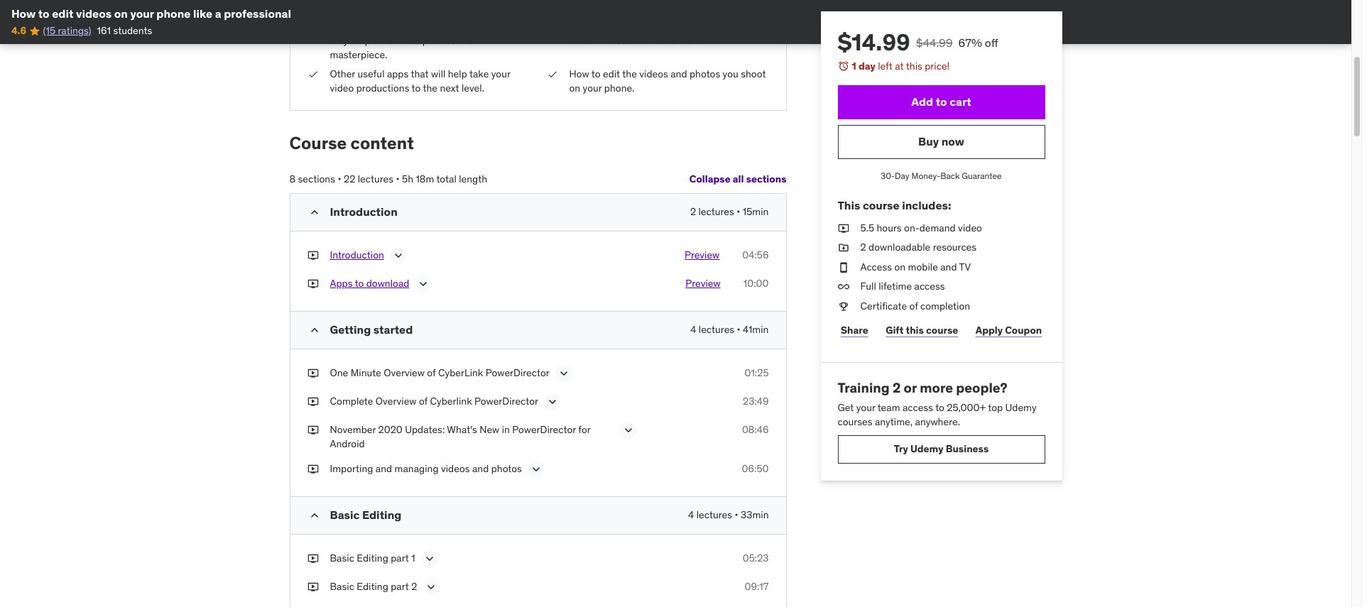 Task type: describe. For each thing, give the bounding box(es) containing it.
what's
[[447, 424, 477, 436]]

now
[[942, 134, 965, 148]]

will
[[431, 68, 446, 81]]

part for 1
[[391, 552, 409, 565]]

downloadable
[[869, 241, 931, 254]]

xsmall image for 08:46
[[307, 424, 319, 438]]

and inside how to make photos and videos you shoot on your phone into a professional masterpiece.
[[424, 20, 440, 33]]

4 for getting started
[[691, 323, 697, 336]]

access inside training 2 or more people? get your team access to 25,000+ top udemy courses anytime, anywhere.
[[903, 402, 934, 414]]

161 students
[[97, 24, 152, 37]]

gift this course link
[[883, 317, 962, 345]]

mobile
[[908, 261, 939, 273]]

phone inside how to make photos and videos you shoot on your phone into a professional masterpiece.
[[365, 34, 393, 47]]

on up 161 students
[[114, 6, 128, 21]]

buy now button
[[838, 125, 1046, 159]]

getting
[[330, 323, 371, 337]]

add to cart
[[912, 94, 972, 109]]

for inside how to utilize the power of cyberlink powerdirector for android and ios.
[[636, 34, 648, 47]]

1 vertical spatial 1
[[411, 552, 415, 565]]

editing for basic editing part 1
[[357, 552, 389, 565]]

lectures right 22
[[358, 172, 394, 185]]

new
[[480, 424, 500, 436]]

$44.99
[[916, 36, 953, 50]]

05:23
[[743, 552, 769, 565]]

videos down november 2020 updates: what's new in powerdirector for android
[[441, 463, 470, 476]]

total
[[437, 172, 457, 185]]

hours
[[877, 221, 902, 234]]

how for how to make photos and videos you shoot on your phone into a professional masterpiece.
[[330, 20, 350, 33]]

2 lectures • 15min
[[691, 206, 769, 218]]

0 horizontal spatial course
[[863, 199, 900, 213]]

or
[[904, 379, 917, 396]]

basic editing
[[330, 508, 402, 523]]

complete
[[330, 395, 373, 408]]

apps
[[330, 277, 353, 290]]

on-
[[905, 221, 920, 234]]

powerdirector up the in
[[475, 395, 539, 408]]

resources
[[933, 241, 977, 254]]

lectures for getting started
[[699, 323, 735, 336]]

to for how to make photos and videos you shoot on your phone into a professional masterpiece.
[[352, 20, 361, 33]]

$14.99 $44.99 67% off
[[838, 28, 999, 57]]

0 vertical spatial professional
[[224, 6, 291, 21]]

1 vertical spatial cyberlink
[[430, 395, 472, 408]]

day
[[859, 60, 876, 72]]

team
[[878, 402, 901, 414]]

show lecture description image for what's
[[621, 424, 636, 438]]

and inside how to edit the videos and photos you shoot on your phone.
[[671, 68, 687, 81]]

try udemy business
[[894, 443, 989, 456]]

day
[[895, 170, 910, 181]]

15min
[[743, 206, 769, 218]]

8
[[290, 172, 296, 185]]

make
[[364, 20, 388, 33]]

masterpiece.
[[330, 48, 388, 61]]

your inside how to edit the videos and photos you shoot on your phone.
[[583, 82, 602, 94]]

photos inside how to edit the videos and photos you shoot on your phone.
[[690, 68, 721, 81]]

your inside other useful apps that will help take your video productions to the next level.
[[491, 68, 511, 81]]

part for 2
[[391, 581, 409, 594]]

25,000+
[[947, 402, 986, 414]]

all
[[733, 173, 744, 185]]

lectures for introduction
[[699, 206, 735, 218]]

other useful apps that will help take your video productions to the next level.
[[330, 68, 511, 94]]

how for how to utilize the power of cyberlink powerdirector for android and ios.
[[569, 20, 590, 33]]

try udemy business link
[[838, 435, 1046, 464]]

edit for videos
[[52, 6, 74, 21]]

$14.99
[[838, 28, 911, 57]]

apply coupon button
[[973, 317, 1046, 345]]

videos up 161
[[76, 6, 112, 21]]

take
[[470, 68, 489, 81]]

and right importing
[[376, 463, 392, 476]]

show lecture description image for 1
[[422, 552, 437, 567]]

how for how to edit videos on your phone like a professional
[[11, 6, 36, 21]]

of up "complete overview of cyberlink powerdirector"
[[427, 367, 436, 380]]

on inside how to make photos and videos you shoot on your phone into a professional masterpiece.
[[330, 34, 341, 47]]

full
[[861, 280, 877, 293]]

2 inside training 2 or more people? get your team access to 25,000+ top udemy courses anytime, anywhere.
[[893, 379, 901, 396]]

2 vertical spatial photos
[[491, 463, 522, 476]]

on inside how to edit the videos and photos you shoot on your phone.
[[569, 82, 581, 94]]

show lecture description image for complete overview of cyberlink powerdirector
[[546, 395, 560, 409]]

to for apps to download
[[355, 277, 364, 290]]

sections inside "dropdown button"
[[747, 173, 787, 185]]

at
[[895, 60, 904, 72]]

ios.
[[706, 34, 724, 47]]

• left 22
[[338, 172, 341, 185]]

you inside how to edit the videos and photos you shoot on your phone.
[[723, 68, 739, 81]]

2 downloadable resources
[[861, 241, 977, 254]]

photos inside how to make photos and videos you shoot on your phone into a professional masterpiece.
[[391, 20, 421, 33]]

complete overview of cyberlink powerdirector
[[330, 395, 539, 408]]

small image
[[307, 323, 322, 338]]

gift
[[886, 324, 904, 337]]

video inside other useful apps that will help take your video productions to the next level.
[[330, 82, 354, 94]]

• for getting started
[[737, 323, 741, 336]]

the for edit
[[623, 68, 637, 81]]

1 sections from the left
[[298, 172, 335, 185]]

you inside how to make photos and videos you shoot on your phone into a professional masterpiece.
[[474, 20, 490, 33]]

shoot inside how to make photos and videos you shoot on your phone into a professional masterpiece.
[[492, 20, 517, 33]]

to for how to edit videos on your phone like a professional
[[38, 6, 49, 21]]

students
[[113, 24, 152, 37]]

videos inside how to edit the videos and photos you shoot on your phone.
[[640, 68, 669, 81]]

to for how to edit the videos and photos you shoot on your phone.
[[592, 68, 601, 81]]

edit for the
[[603, 68, 620, 81]]

powerdirector inside how to utilize the power of cyberlink powerdirector for android and ios.
[[569, 34, 633, 47]]

2 this from the top
[[906, 324, 924, 337]]

other
[[330, 68, 355, 81]]

in
[[502, 424, 510, 436]]

5h 18m
[[402, 172, 434, 185]]

to for how to utilize the power of cyberlink powerdirector for android and ios.
[[592, 20, 601, 33]]

collapse all sections
[[690, 173, 787, 185]]

completion
[[921, 300, 971, 313]]

one
[[330, 367, 348, 380]]

(15
[[43, 24, 55, 37]]

04:56
[[743, 249, 769, 262]]

guarantee
[[962, 170, 1002, 181]]

1 introduction from the top
[[330, 205, 398, 219]]

5.5 hours on-demand video
[[861, 221, 983, 234]]

introduction button
[[330, 249, 384, 266]]

67%
[[959, 36, 983, 50]]

cyberlink inside how to utilize the power of cyberlink powerdirector for android and ios.
[[689, 20, 732, 33]]

161
[[97, 24, 111, 37]]

your up students
[[130, 6, 154, 21]]

33min
[[741, 509, 769, 522]]

on down downloadable at the top
[[895, 261, 906, 273]]

5.5
[[861, 221, 875, 234]]

editing for basic editing
[[362, 508, 402, 523]]

powerdirector right cyberlink
[[486, 367, 550, 380]]

lifetime
[[879, 280, 912, 293]]

show lecture description image for of
[[557, 367, 571, 381]]

4.6
[[11, 24, 26, 37]]

tv
[[960, 261, 971, 273]]

price!
[[925, 60, 950, 72]]

small image for introduction
[[307, 206, 322, 220]]

shoot inside how to edit the videos and photos you shoot on your phone.
[[741, 68, 766, 81]]

like
[[193, 6, 213, 21]]

money-
[[912, 170, 941, 181]]

off
[[985, 36, 999, 50]]

add
[[912, 94, 934, 109]]

try
[[894, 443, 909, 456]]

23:49
[[743, 395, 769, 408]]

business
[[946, 443, 989, 456]]

more
[[920, 379, 954, 396]]



Task type: vqa. For each thing, say whether or not it's contained in the screenshot.
the rightmost Web
no



Task type: locate. For each thing, give the bounding box(es) containing it.
1 vertical spatial introduction
[[330, 249, 384, 262]]

length
[[459, 172, 488, 185]]

lectures left 41min
[[699, 323, 735, 336]]

0 horizontal spatial sections
[[298, 172, 335, 185]]

this
[[906, 60, 923, 72], [906, 324, 924, 337]]

08:46
[[742, 424, 769, 436]]

lectures
[[358, 172, 394, 185], [699, 206, 735, 218], [699, 323, 735, 336], [697, 509, 733, 522]]

editing for basic editing part 2
[[357, 581, 389, 594]]

access down or
[[903, 402, 934, 414]]

importing
[[330, 463, 373, 476]]

and inside how to utilize the power of cyberlink powerdirector for android and ios.
[[687, 34, 704, 47]]

anywhere.
[[916, 416, 961, 428]]

xsmall image left apps
[[307, 277, 319, 291]]

small image down course
[[307, 206, 322, 220]]

cart
[[950, 94, 972, 109]]

and up will on the left
[[424, 20, 440, 33]]

xsmall image
[[307, 68, 319, 82], [307, 277, 319, 291], [307, 367, 319, 381], [307, 424, 319, 438]]

0 horizontal spatial professional
[[224, 6, 291, 21]]

0 horizontal spatial edit
[[52, 6, 74, 21]]

udemy right top
[[1006, 402, 1037, 414]]

apps
[[387, 68, 409, 81]]

1 horizontal spatial for
[[636, 34, 648, 47]]

0 horizontal spatial a
[[215, 6, 221, 21]]

to inside other useful apps that will help take your video productions to the next level.
[[412, 82, 421, 94]]

1 vertical spatial edit
[[603, 68, 620, 81]]

0 horizontal spatial 1
[[411, 552, 415, 565]]

• for introduction
[[737, 206, 741, 218]]

0 vertical spatial you
[[474, 20, 490, 33]]

1 horizontal spatial 1
[[852, 60, 857, 72]]

0 horizontal spatial for
[[579, 424, 591, 436]]

courses
[[838, 416, 873, 428]]

professional up help at left
[[422, 34, 477, 47]]

2 introduction from the top
[[330, 249, 384, 262]]

0 horizontal spatial android
[[330, 438, 365, 450]]

(15 ratings)
[[43, 24, 91, 37]]

how inside how to make photos and videos you shoot on your phone into a professional masterpiece.
[[330, 20, 350, 33]]

0 vertical spatial editing
[[362, 508, 402, 523]]

edit inside how to edit the videos and photos you shoot on your phone.
[[603, 68, 620, 81]]

the for utilize
[[632, 20, 646, 33]]

your up masterpiece.
[[344, 34, 363, 47]]

0 vertical spatial introduction
[[330, 205, 398, 219]]

1 vertical spatial for
[[579, 424, 591, 436]]

preview
[[685, 249, 720, 262], [686, 277, 721, 290]]

to inside button
[[355, 277, 364, 290]]

the right 'utilize'
[[632, 20, 646, 33]]

how to edit the videos and photos you shoot on your phone.
[[569, 68, 766, 94]]

1 vertical spatial the
[[623, 68, 637, 81]]

getting started
[[330, 323, 413, 337]]

preview left 10:00
[[686, 277, 721, 290]]

training 2 or more people? get your team access to 25,000+ top udemy courses anytime, anywhere.
[[838, 379, 1037, 428]]

basic for basic editing part 1
[[330, 552, 354, 565]]

3 xsmall image from the top
[[307, 367, 319, 381]]

2 horizontal spatial photos
[[690, 68, 721, 81]]

back
[[941, 170, 960, 181]]

small image for basic editing
[[307, 509, 322, 523]]

coupon
[[1006, 324, 1043, 337]]

video up resources
[[959, 221, 983, 234]]

this right gift in the right bottom of the page
[[906, 324, 924, 337]]

4 xsmall image from the top
[[307, 424, 319, 438]]

left
[[878, 60, 893, 72]]

course up hours in the right of the page
[[863, 199, 900, 213]]

of down full lifetime access
[[910, 300, 919, 313]]

collapse
[[690, 173, 731, 185]]

your up courses
[[857, 402, 876, 414]]

to up (15
[[38, 6, 49, 21]]

a
[[215, 6, 221, 21], [415, 34, 420, 47]]

basic
[[330, 508, 360, 523], [330, 552, 354, 565], [330, 581, 354, 594]]

editing up basic editing part 1
[[362, 508, 402, 523]]

0 vertical spatial a
[[215, 6, 221, 21]]

powerdirector right the in
[[512, 424, 576, 436]]

udemy
[[1006, 402, 1037, 414], [911, 443, 944, 456]]

0 vertical spatial basic
[[330, 508, 360, 523]]

course
[[863, 199, 900, 213], [927, 324, 959, 337]]

41min
[[743, 323, 769, 336]]

shoot
[[492, 20, 517, 33], [741, 68, 766, 81]]

and left ios.
[[687, 34, 704, 47]]

1 horizontal spatial shoot
[[741, 68, 766, 81]]

2 vertical spatial basic
[[330, 581, 354, 594]]

basic for basic editing part 2
[[330, 581, 354, 594]]

1 vertical spatial part
[[391, 581, 409, 594]]

show lecture description image
[[391, 249, 406, 263], [417, 277, 431, 292], [557, 367, 571, 381], [621, 424, 636, 438], [422, 552, 437, 567], [424, 581, 439, 595]]

1 vertical spatial preview
[[686, 277, 721, 290]]

1 vertical spatial photos
[[690, 68, 721, 81]]

to inside training 2 or more people? get your team access to 25,000+ top udemy courses anytime, anywhere.
[[936, 402, 945, 414]]

udemy right try
[[911, 443, 944, 456]]

1 horizontal spatial you
[[723, 68, 739, 81]]

cyberlink
[[438, 367, 483, 380]]

• left 5h 18m
[[396, 172, 400, 185]]

xsmall image left november
[[307, 424, 319, 438]]

buy now
[[919, 134, 965, 148]]

1 small image from the top
[[307, 206, 322, 220]]

to inside how to edit the videos and photos you shoot on your phone.
[[592, 68, 601, 81]]

share button
[[838, 317, 872, 345]]

november
[[330, 424, 376, 436]]

0 horizontal spatial phone
[[157, 6, 191, 21]]

1 vertical spatial professional
[[422, 34, 477, 47]]

xsmall image for 10:00
[[307, 277, 319, 291]]

2 vertical spatial the
[[423, 82, 438, 94]]

the inside how to edit the videos and photos you shoot on your phone.
[[623, 68, 637, 81]]

certificate of completion
[[861, 300, 971, 313]]

the inside how to utilize the power of cyberlink powerdirector for android and ios.
[[632, 20, 646, 33]]

videos up help at left
[[443, 20, 472, 33]]

the inside other useful apps that will help take your video productions to the next level.
[[423, 82, 438, 94]]

how to utilize the power of cyberlink powerdirector for android and ios.
[[569, 20, 732, 47]]

of right power
[[678, 20, 687, 33]]

part up basic editing part 2
[[391, 552, 409, 565]]

a right into
[[415, 34, 420, 47]]

• for basic editing
[[735, 509, 739, 522]]

the
[[632, 20, 646, 33], [623, 68, 637, 81], [423, 82, 438, 94]]

help
[[448, 68, 467, 81]]

1 this from the top
[[906, 60, 923, 72]]

4 left 33min
[[689, 509, 694, 522]]

0 horizontal spatial you
[[474, 20, 490, 33]]

powerdirector
[[569, 34, 633, 47], [486, 367, 550, 380], [475, 395, 539, 408], [512, 424, 576, 436]]

1 horizontal spatial sections
[[747, 173, 787, 185]]

on left phone. at the left
[[569, 82, 581, 94]]

overview right minute
[[384, 367, 425, 380]]

access
[[861, 261, 893, 273]]

this course includes:
[[838, 199, 952, 213]]

1 horizontal spatial photos
[[491, 463, 522, 476]]

to inside "button"
[[936, 94, 948, 109]]

0 vertical spatial for
[[636, 34, 648, 47]]

1
[[852, 60, 857, 72], [411, 552, 415, 565]]

2 down 5.5 on the top of the page
[[861, 241, 867, 254]]

1 vertical spatial shoot
[[741, 68, 766, 81]]

1 vertical spatial this
[[906, 324, 924, 337]]

access on mobile and tv
[[861, 261, 971, 273]]

and left tv
[[941, 261, 957, 273]]

overview up 2020
[[376, 395, 417, 408]]

4 for basic editing
[[689, 509, 694, 522]]

alarm image
[[838, 60, 849, 72]]

this right "at"
[[906, 60, 923, 72]]

0 vertical spatial 4
[[691, 323, 697, 336]]

8 sections • 22 lectures • 5h 18m total length
[[290, 172, 488, 185]]

lectures left 33min
[[697, 509, 733, 522]]

basic editing part 2
[[330, 581, 417, 594]]

0 horizontal spatial cyberlink
[[430, 395, 472, 408]]

1 horizontal spatial udemy
[[1006, 402, 1037, 414]]

0 vertical spatial part
[[391, 552, 409, 565]]

your inside training 2 or more people? get your team access to 25,000+ top udemy courses anytime, anywhere.
[[857, 402, 876, 414]]

0 vertical spatial small image
[[307, 206, 322, 220]]

part
[[391, 552, 409, 565], [391, 581, 409, 594]]

xsmall image for 01:25
[[307, 367, 319, 381]]

edit up (15 ratings)
[[52, 6, 74, 21]]

for inside november 2020 updates: what's new in powerdirector for android
[[579, 424, 591, 436]]

a right the like
[[215, 6, 221, 21]]

and down november 2020 updates: what's new in powerdirector for android
[[472, 463, 489, 476]]

• left 41min
[[737, 323, 741, 336]]

1 right alarm image
[[852, 60, 857, 72]]

2 down basic editing part 1
[[411, 581, 417, 594]]

udemy inside training 2 or more people? get your team access to 25,000+ top udemy courses anytime, anywhere.
[[1006, 402, 1037, 414]]

introduction
[[330, 205, 398, 219], [330, 249, 384, 262]]

show lecture description image for importing and managing videos and photos
[[529, 463, 544, 477]]

buy
[[919, 134, 939, 148]]

november 2020 updates: what's new in powerdirector for android
[[330, 424, 591, 450]]

30-
[[881, 170, 895, 181]]

useful
[[358, 68, 385, 81]]

editing up basic editing part 2
[[357, 552, 389, 565]]

your inside how to make photos and videos you shoot on your phone into a professional masterpiece.
[[344, 34, 363, 47]]

4 left 41min
[[691, 323, 697, 336]]

30-day money-back guarantee
[[881, 170, 1002, 181]]

1 horizontal spatial show lecture description image
[[546, 395, 560, 409]]

part down basic editing part 1
[[391, 581, 409, 594]]

add to cart button
[[838, 85, 1046, 119]]

xsmall image
[[547, 68, 558, 82], [838, 221, 849, 235], [838, 241, 849, 255], [307, 249, 319, 263], [838, 261, 849, 275], [838, 280, 849, 294], [838, 300, 849, 314], [307, 395, 319, 409], [307, 463, 319, 477], [307, 552, 319, 566], [307, 581, 319, 595]]

0 vertical spatial edit
[[52, 6, 74, 21]]

videos inside how to make photos and videos you shoot on your phone into a professional masterpiece.
[[443, 20, 472, 33]]

0 vertical spatial this
[[906, 60, 923, 72]]

show lecture description image
[[546, 395, 560, 409], [529, 463, 544, 477]]

introduction up apps to download
[[330, 249, 384, 262]]

professional right the like
[[224, 6, 291, 21]]

on up masterpiece.
[[330, 34, 341, 47]]

phone down make
[[365, 34, 393, 47]]

cyberlink up ios.
[[689, 20, 732, 33]]

people?
[[957, 379, 1008, 396]]

1 vertical spatial android
[[330, 438, 365, 450]]

1 horizontal spatial phone
[[365, 34, 393, 47]]

to for add to cart
[[936, 94, 948, 109]]

powerdirector inside november 2020 updates: what's new in powerdirector for android
[[512, 424, 576, 436]]

to inside how to make photos and videos you shoot on your phone into a professional masterpiece.
[[352, 20, 361, 33]]

professional inside how to make photos and videos you shoot on your phone into a professional masterpiece.
[[422, 34, 477, 47]]

3 basic from the top
[[330, 581, 354, 594]]

2 sections from the left
[[747, 173, 787, 185]]

level.
[[462, 82, 485, 94]]

1 vertical spatial editing
[[357, 552, 389, 565]]

1 vertical spatial video
[[959, 221, 983, 234]]

0 vertical spatial video
[[330, 82, 354, 94]]

of up updates: at the left bottom of the page
[[419, 395, 428, 408]]

for
[[636, 34, 648, 47], [579, 424, 591, 436]]

your left phone. at the left
[[583, 82, 602, 94]]

course content
[[290, 132, 414, 154]]

0 vertical spatial cyberlink
[[689, 20, 732, 33]]

updates:
[[405, 424, 445, 436]]

that
[[411, 68, 429, 81]]

introduction down 22
[[330, 205, 398, 219]]

show lecture description image for 2
[[424, 581, 439, 595]]

4 lectures • 33min
[[689, 509, 769, 522]]

basic down importing
[[330, 508, 360, 523]]

xsmall image left one
[[307, 367, 319, 381]]

photos down ios.
[[690, 68, 721, 81]]

• left 15min
[[737, 206, 741, 218]]

1 day left at this price!
[[852, 60, 950, 72]]

how for how to edit the videos and photos you shoot on your phone.
[[569, 68, 590, 81]]

editing down basic editing part 1
[[357, 581, 389, 594]]

0 vertical spatial preview
[[685, 249, 720, 262]]

1 vertical spatial you
[[723, 68, 739, 81]]

powerdirector down 'utilize'
[[569, 34, 633, 47]]

0 horizontal spatial udemy
[[911, 443, 944, 456]]

0 vertical spatial shoot
[[492, 20, 517, 33]]

0 vertical spatial photos
[[391, 20, 421, 33]]

includes:
[[902, 199, 952, 213]]

1 horizontal spatial course
[[927, 324, 959, 337]]

preview down 2 lectures • 15min on the top of the page
[[685, 249, 720, 262]]

0 vertical spatial phone
[[157, 6, 191, 21]]

2020
[[378, 424, 403, 436]]

apps to download
[[330, 277, 410, 290]]

anytime,
[[875, 416, 913, 428]]

1 vertical spatial phone
[[365, 34, 393, 47]]

0 horizontal spatial show lecture description image
[[529, 463, 544, 477]]

1 horizontal spatial android
[[650, 34, 685, 47]]

android inside november 2020 updates: what's new in powerdirector for android
[[330, 438, 365, 450]]

photos down the in
[[491, 463, 522, 476]]

1 horizontal spatial professional
[[422, 34, 477, 47]]

small image left basic editing
[[307, 509, 322, 523]]

1 horizontal spatial a
[[415, 34, 420, 47]]

access down the mobile
[[915, 280, 945, 293]]

1 vertical spatial a
[[415, 34, 420, 47]]

1 part from the top
[[391, 552, 409, 565]]

gift this course
[[886, 324, 959, 337]]

you up take
[[474, 20, 490, 33]]

to left 'utilize'
[[592, 20, 601, 33]]

0 horizontal spatial video
[[330, 82, 354, 94]]

0 vertical spatial the
[[632, 20, 646, 33]]

2 down the collapse
[[691, 206, 696, 218]]

1 vertical spatial udemy
[[911, 443, 944, 456]]

to left make
[[352, 20, 361, 33]]

• left 33min
[[735, 509, 739, 522]]

sections right the 8
[[298, 172, 335, 185]]

how inside how to utilize the power of cyberlink powerdirector for android and ios.
[[569, 20, 590, 33]]

the up phone. at the left
[[623, 68, 637, 81]]

get
[[838, 402, 854, 414]]

1 xsmall image from the top
[[307, 68, 319, 82]]

certificate
[[861, 300, 907, 313]]

photos up into
[[391, 20, 421, 33]]

the down will on the left
[[423, 82, 438, 94]]

of inside how to utilize the power of cyberlink powerdirector for android and ios.
[[678, 20, 687, 33]]

10:00
[[744, 277, 769, 290]]

to up anywhere.
[[936, 402, 945, 414]]

0 vertical spatial android
[[650, 34, 685, 47]]

to down how to utilize the power of cyberlink powerdirector for android and ios.
[[592, 68, 601, 81]]

full lifetime access
[[861, 280, 945, 293]]

your right take
[[491, 68, 511, 81]]

collapse all sections button
[[690, 165, 787, 193]]

0 vertical spatial access
[[915, 280, 945, 293]]

android down power
[[650, 34, 685, 47]]

power
[[649, 20, 676, 33]]

course down completion
[[927, 324, 959, 337]]

0 vertical spatial show lecture description image
[[546, 395, 560, 409]]

2 part from the top
[[391, 581, 409, 594]]

4
[[691, 323, 697, 336], [689, 509, 694, 522]]

1 vertical spatial show lecture description image
[[529, 463, 544, 477]]

06:50
[[742, 463, 769, 476]]

basic for basic editing
[[330, 508, 360, 523]]

2 xsmall image from the top
[[307, 277, 319, 291]]

how inside how to edit the videos and photos you shoot on your phone.
[[569, 68, 590, 81]]

09:17
[[745, 581, 769, 594]]

to inside how to utilize the power of cyberlink powerdirector for android and ios.
[[592, 20, 601, 33]]

0 vertical spatial udemy
[[1006, 402, 1037, 414]]

lectures down the collapse
[[699, 206, 735, 218]]

1 vertical spatial access
[[903, 402, 934, 414]]

1 horizontal spatial cyberlink
[[689, 20, 732, 33]]

1 horizontal spatial video
[[959, 221, 983, 234]]

basic down basic editing part 1
[[330, 581, 354, 594]]

utilize
[[603, 20, 629, 33]]

minute
[[351, 367, 381, 380]]

sections right all
[[747, 173, 787, 185]]

1 up basic editing part 2
[[411, 552, 415, 565]]

4 lectures • 41min
[[691, 323, 769, 336]]

cyberlink down cyberlink
[[430, 395, 472, 408]]

1 vertical spatial small image
[[307, 509, 322, 523]]

and down how to utilize the power of cyberlink powerdirector for android and ios.
[[671, 68, 687, 81]]

videos down how to utilize the power of cyberlink powerdirector for android and ios.
[[640, 68, 669, 81]]

edit up phone. at the left
[[603, 68, 620, 81]]

photos
[[391, 20, 421, 33], [690, 68, 721, 81], [491, 463, 522, 476]]

basic up basic editing part 2
[[330, 552, 354, 565]]

this
[[838, 199, 861, 213]]

2 small image from the top
[[307, 509, 322, 523]]

to right apps
[[355, 277, 364, 290]]

1 vertical spatial 4
[[689, 509, 694, 522]]

android down november
[[330, 438, 365, 450]]

0 vertical spatial overview
[[384, 367, 425, 380]]

you down ios.
[[723, 68, 739, 81]]

0 horizontal spatial photos
[[391, 20, 421, 33]]

0 vertical spatial 1
[[852, 60, 857, 72]]

1 basic from the top
[[330, 508, 360, 523]]

course
[[290, 132, 347, 154]]

to left cart
[[936, 94, 948, 109]]

2 basic from the top
[[330, 552, 354, 565]]

0 vertical spatial course
[[863, 199, 900, 213]]

video
[[330, 82, 354, 94], [959, 221, 983, 234]]

0 horizontal spatial shoot
[[492, 20, 517, 33]]

android inside how to utilize the power of cyberlink powerdirector for android and ios.
[[650, 34, 685, 47]]

a inside how to make photos and videos you shoot on your phone into a professional masterpiece.
[[415, 34, 420, 47]]

1 vertical spatial course
[[927, 324, 959, 337]]

1 vertical spatial basic
[[330, 552, 354, 565]]

download
[[366, 277, 410, 290]]

small image
[[307, 206, 322, 220], [307, 509, 322, 523]]

1 vertical spatial overview
[[376, 395, 417, 408]]

videos
[[76, 6, 112, 21], [443, 20, 472, 33], [640, 68, 669, 81], [441, 463, 470, 476]]

1 horizontal spatial edit
[[603, 68, 620, 81]]

xsmall image left 'other'
[[307, 68, 319, 82]]

lectures for basic editing
[[697, 509, 733, 522]]

2 vertical spatial editing
[[357, 581, 389, 594]]

video down 'other'
[[330, 82, 354, 94]]

share
[[841, 324, 869, 337]]

phone.
[[605, 82, 635, 94]]



